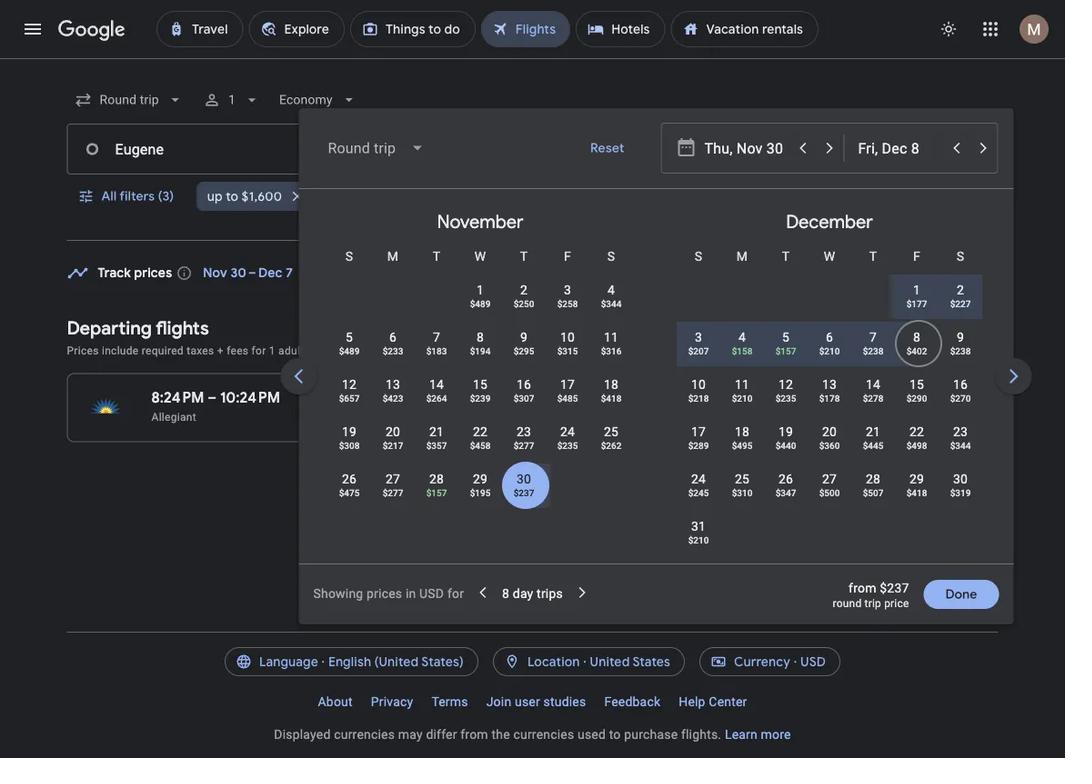Task type: locate. For each thing, give the bounding box(es) containing it.
1 horizontal spatial 21
[[867, 424, 881, 439]]

13
[[386, 377, 401, 392], [823, 377, 838, 392]]

19 inside '19 $308'
[[343, 424, 357, 439]]

$237 inside from $237 round trip price
[[880, 581, 909, 596]]

23 down the $307
[[517, 424, 532, 439]]

s down less on the top
[[346, 249, 354, 264]]

$194
[[471, 346, 491, 357]]

0 horizontal spatial $344
[[602, 298, 622, 309]]

, 360 us dollars element
[[820, 440, 841, 451]]

7 right 30 – dec
[[286, 265, 293, 282]]

0 horizontal spatial $235
[[558, 440, 579, 451]]

0 horizontal spatial , 344 us dollars element
[[602, 298, 622, 309]]

$277 up "thu, nov 30, departure date." element
[[514, 440, 535, 451]]

0 vertical spatial 11
[[605, 330, 619, 345]]

1 horizontal spatial , 418 us dollars element
[[907, 488, 928, 499]]

1 vertical spatial 18
[[736, 424, 750, 439]]

28
[[430, 472, 445, 487], [867, 472, 881, 487]]

, 418 us dollars element up the sat, nov 25 element
[[602, 393, 622, 404]]

12 $235
[[776, 377, 797, 404]]

thu, dec 7 element
[[870, 328, 878, 347]]

1 9 from the left
[[521, 330, 528, 345]]

1 vertical spatial prices
[[367, 587, 402, 602]]

2 s from the left
[[608, 249, 616, 264]]

$489 inside row
[[339, 346, 360, 357]]

11 inside the 11 $316
[[605, 330, 619, 345]]

1 horizontal spatial 18
[[736, 424, 750, 439]]

11 up "$316"
[[605, 330, 619, 345]]

8 day trips
[[502, 587, 563, 602]]

1 vertical spatial , 235 us dollars element
[[558, 440, 579, 451]]

, 500 us dollars element
[[820, 488, 841, 499]]

21 up , 357 us dollars element
[[430, 424, 445, 439]]

mon, nov 6 element
[[390, 328, 397, 347]]

3 inside 3 $258
[[565, 283, 572, 298]]

16 up the $307
[[517, 377, 532, 392]]

17 up , 289 us dollars element
[[692, 424, 707, 439]]

12 down 5 $157
[[779, 377, 794, 392]]

7 up $183 in the top of the page
[[434, 330, 441, 345]]

1 horizontal spatial 11
[[736, 377, 750, 392]]

0 horizontal spatial 30
[[517, 472, 532, 487]]

$210 up mon, dec 18 element
[[733, 393, 753, 404]]

1 28 from the left
[[430, 472, 445, 487]]

include
[[102, 344, 139, 357]]

w inside november row group
[[475, 249, 487, 264]]

23 for 23 $277
[[517, 424, 532, 439]]

2 horizontal spatial 30
[[954, 472, 969, 487]]

1 horizontal spatial 19
[[779, 424, 794, 439]]

, 316 us dollars element
[[602, 346, 622, 357]]

, 344 us dollars element up sat, nov 11 element
[[602, 298, 622, 309]]

1 horizontal spatial usd
[[801, 654, 826, 671]]

tue, dec 5 element
[[783, 328, 790, 347]]

0 horizontal spatial prices
[[134, 265, 172, 282]]

27 up , 500 us dollars element
[[823, 472, 838, 487]]

23 down $270
[[954, 424, 969, 439]]

$157 inside november row group
[[427, 488, 448, 499]]

16 $270
[[951, 377, 972, 404]]

nov
[[203, 265, 227, 282]]

2 $238 from the left
[[951, 346, 972, 357]]

23 inside '23 $277'
[[517, 424, 532, 439]]

1 horizontal spatial $235
[[776, 393, 797, 404]]

1 button
[[195, 78, 268, 122]]

1 $489
[[471, 283, 491, 309]]

1 horizontal spatial 28
[[867, 472, 881, 487]]

wed, nov 22 element
[[474, 423, 488, 441]]

thu, nov 2 element
[[521, 281, 528, 299]]

thu, nov 30, departure date. element
[[517, 470, 532, 489]]

$157 left , 195 us dollars element
[[427, 488, 448, 499]]

to right up
[[225, 188, 238, 205]]

for left the adult.
[[252, 344, 266, 357]]

10 up $315
[[561, 330, 576, 345]]

Return text field
[[858, 125, 941, 174]]

0 vertical spatial , 277 us dollars element
[[514, 440, 535, 451]]

0 vertical spatial 18
[[605, 377, 619, 392]]

28 down , 357 us dollars element
[[430, 472, 445, 487]]

10 inside 10 $315
[[561, 330, 576, 345]]

1 inside 1 $489
[[477, 283, 485, 298]]

, 344 us dollars element
[[602, 298, 622, 309], [951, 440, 972, 451]]

row containing 26
[[328, 462, 546, 514]]

1 vertical spatial 17
[[692, 424, 707, 439]]

0 horizontal spatial $418
[[602, 393, 622, 404]]

12 for 12 $657
[[343, 377, 357, 392]]

$210 down '31'
[[689, 535, 710, 546]]

29 down $498
[[910, 472, 925, 487]]

26 for 26 $475
[[343, 472, 357, 487]]

usd
[[420, 587, 444, 602], [801, 654, 826, 671]]

$235 inside november row group
[[558, 440, 579, 451]]

1 horizontal spatial hr
[[560, 188, 573, 205]]

sun, dec 10 element
[[692, 376, 707, 394]]

0 horizontal spatial $277
[[383, 488, 404, 499]]

1 w from the left
[[475, 249, 487, 264]]

8 inside 8 $402
[[914, 330, 921, 345]]

4 inside 4 $344
[[608, 283, 616, 298]]

2 16 from the left
[[954, 377, 969, 392]]

16 up $270
[[954, 377, 969, 392]]

0 vertical spatial usd
[[420, 587, 444, 602]]

15 inside 15 $290
[[910, 377, 925, 392]]

united states
[[590, 654, 671, 671]]

24 down nonstop flight. element
[[561, 424, 576, 439]]

4 for 4 $344
[[608, 283, 616, 298]]

, 210 us dollars element
[[820, 346, 841, 357], [733, 393, 753, 404], [689, 535, 710, 546]]

$418 up the sat, nov 25 element
[[602, 393, 622, 404]]

10 up the , 218 us dollars element on the bottom right of page
[[692, 377, 707, 392]]

19 up , 440 us dollars element
[[779, 424, 794, 439]]

$235 inside december row group
[[776, 393, 797, 404]]

reset button
[[569, 126, 646, 170]]

, 210 us dollars element up mon, dec 18 element
[[733, 393, 753, 404]]

26 $347
[[776, 472, 797, 499]]

14 up the $264
[[430, 377, 445, 392]]

0 horizontal spatial 21
[[430, 424, 445, 439]]

1 inside popup button
[[228, 92, 236, 107]]

2 5 from the left
[[783, 330, 790, 345]]

8 left day
[[502, 587, 510, 602]]

1 horizontal spatial f
[[914, 249, 921, 264]]

sat, dec 9 element
[[958, 328, 965, 347]]

1 vertical spatial , 344 us dollars element
[[951, 440, 972, 451]]

2 horizontal spatial 7
[[870, 330, 878, 345]]

5 left charges
[[346, 330, 354, 345]]

$238 for 9
[[951, 346, 972, 357]]

24 inside "24 $235"
[[561, 424, 576, 439]]

1 vertical spatial may
[[398, 727, 423, 742]]

$418 left the , 319 us dollars element
[[907, 488, 928, 499]]

8 up , 194 us dollars element
[[477, 330, 485, 345]]

, 237 us dollars element
[[514, 488, 535, 499]]

0 horizontal spatial , 157 us dollars element
[[427, 488, 448, 499]]

17 inside 17 $485
[[561, 377, 576, 392]]

, 195 us dollars element
[[471, 488, 491, 499]]

7 inside the find the best price region
[[286, 265, 293, 282]]

8 inside 8 $194
[[477, 330, 485, 345]]

7 for 7 $183
[[434, 330, 441, 345]]

user
[[515, 695, 540, 710]]

1 21 from the left
[[430, 424, 445, 439]]

0 vertical spatial 4
[[608, 283, 616, 298]]

$183
[[427, 346, 448, 357]]

sun, dec 3 element
[[696, 328, 703, 347]]

None text field
[[67, 124, 353, 175]]

8 $402
[[907, 330, 928, 357]]

1 m from the left
[[388, 249, 399, 264]]

1 inside the 1 $177
[[914, 283, 921, 298]]

25 inside 25 $262
[[605, 424, 619, 439]]

, 418 us dollars element
[[602, 393, 622, 404], [907, 488, 928, 499]]

2 29 from the left
[[910, 472, 925, 487]]

m down airlines popup button
[[737, 249, 749, 264]]

27 down , 217 us dollars 'element'
[[386, 472, 401, 487]]

28 inside the 28 $507
[[867, 472, 881, 487]]

19 for 19 $440
[[779, 424, 794, 439]]

1 vertical spatial 11
[[736, 377, 750, 392]]

states
[[633, 654, 671, 671]]

$277 for 23
[[514, 440, 535, 451]]

3 up , 258 us dollars element
[[565, 283, 572, 298]]

$308
[[339, 440, 360, 451]]

clear emissions image
[[415, 175, 458, 218]]

0 horizontal spatial 18
[[605, 377, 619, 392]]

0 horizontal spatial 13
[[386, 377, 401, 392]]

$178
[[820, 393, 841, 404]]

0 vertical spatial 25
[[605, 424, 619, 439]]

m for december
[[737, 249, 749, 264]]

thu, nov 9 element
[[521, 328, 528, 347]]

25 up , 310 us dollars element
[[736, 472, 750, 487]]

1 horizontal spatial to
[[609, 727, 621, 742]]

0 vertical spatial prices
[[134, 265, 172, 282]]

$237
[[514, 488, 535, 499], [880, 581, 909, 596]]

prices inside the find the best price region
[[134, 265, 172, 282]]

8:24 pm – 10:24 pm allegiant
[[151, 389, 280, 424]]

9 inside '9 $295'
[[521, 330, 528, 345]]

find the best price region
[[67, 249, 999, 303]]

day
[[513, 587, 534, 602]]

0 horizontal spatial fees
[[227, 344, 249, 357]]

0 horizontal spatial 19
[[343, 424, 357, 439]]

, 218 us dollars element
[[689, 393, 710, 404]]

, 277 us dollars element for 27
[[383, 488, 404, 499]]

, 177 us dollars element
[[907, 298, 928, 309]]

1 horizontal spatial prices
[[367, 587, 402, 602]]

1 horizontal spatial 5
[[783, 330, 790, 345]]

november row group
[[306, 197, 656, 557]]

13 up $423
[[386, 377, 401, 392]]

24 inside 24 $245
[[692, 472, 707, 487]]

16 inside 16 $307
[[517, 377, 532, 392]]

2 12 from the left
[[779, 377, 794, 392]]

20 up $360
[[823, 424, 838, 439]]

26 inside 26 $347
[[779, 472, 794, 487]]

1 6 from the left
[[390, 330, 397, 345]]

$344 up sat, nov 11 element
[[602, 298, 622, 309]]

6 inside the 6 $233
[[390, 330, 397, 345]]

29
[[474, 472, 488, 487], [910, 472, 925, 487]]

29 inside 29 $195
[[474, 472, 488, 487]]

$157 inside december row group
[[776, 346, 797, 357]]

1 horizontal spatial 12
[[779, 377, 794, 392]]

, 308 us dollars element
[[339, 440, 360, 451]]

6 right tue, dec 5 element
[[827, 330, 834, 345]]

15 $239
[[471, 377, 491, 404]]

may inside departing flights main content
[[469, 344, 490, 357]]

join user studies link
[[477, 688, 595, 717]]

13 for 13 $423
[[386, 377, 401, 392]]

$418 inside december row group
[[907, 488, 928, 499]]

, 235 us dollars element
[[776, 393, 797, 404], [558, 440, 579, 451]]

None search field
[[67, 78, 1065, 625]]

, 270 us dollars element
[[951, 393, 972, 404]]

2 15 from the left
[[910, 377, 925, 392]]

$316
[[602, 346, 622, 357]]

0 vertical spatial , 235 us dollars element
[[776, 393, 797, 404]]

, 489 us dollars element
[[471, 298, 491, 309], [339, 346, 360, 357]]

$489
[[471, 298, 491, 309], [339, 346, 360, 357]]

total duration 2 hr. element
[[422, 389, 540, 410]]

$277 right , 475 us dollars element
[[383, 488, 404, 499]]

help
[[679, 695, 706, 710]]

currencies down join user studies link
[[514, 727, 574, 742]]

2 9 from the left
[[958, 330, 965, 345]]

2 m from the left
[[737, 249, 749, 264]]

tue, nov 14 element
[[430, 376, 445, 394]]

1 for 1 $177
[[914, 283, 921, 298]]

20 up , 217 us dollars 'element'
[[386, 424, 401, 439]]

prices left in on the bottom left
[[367, 587, 402, 602]]

18 up $495 at the right bottom of the page
[[736, 424, 750, 439]]

18 for 18 $418
[[605, 377, 619, 392]]

6 $210
[[820, 330, 841, 357]]

30 up , 237 us dollars element
[[517, 472, 532, 487]]

1 for 1
[[228, 92, 236, 107]]

grid containing november
[[306, 197, 1065, 575]]

6 up $233
[[390, 330, 397, 345]]

1 5 from the left
[[346, 330, 354, 345]]

18 down , 316 us dollars element
[[605, 377, 619, 392]]

9 inside 9 $238
[[958, 330, 965, 345]]

78 US dollars text field
[[901, 389, 925, 407]]

prices inside search box
[[367, 587, 402, 602]]

25 for 25 $310
[[736, 472, 750, 487]]

12 up , 657 us dollars element
[[343, 377, 357, 392]]

0 horizontal spatial w
[[475, 249, 487, 264]]

for inside departing flights main content
[[252, 344, 266, 357]]

7 inside 7 $238
[[870, 330, 878, 345]]

$250
[[514, 298, 535, 309]]

21 inside 21 $357
[[430, 424, 445, 439]]

sun, nov 5 element
[[346, 328, 354, 347]]

fees right the +
[[227, 344, 249, 357]]

31
[[692, 519, 707, 534]]

f up fri, dec 1 element
[[914, 249, 921, 264]]

29 $195
[[471, 472, 491, 499]]

0 horizontal spatial 12
[[343, 377, 357, 392]]

$423
[[383, 393, 404, 404]]

1 horizontal spatial $210
[[733, 393, 753, 404]]

$418 for 18
[[602, 393, 622, 404]]

20 for 20 $217
[[386, 424, 401, 439]]

1 horizontal spatial 9
[[958, 330, 965, 345]]

tue, dec 26 element
[[779, 470, 794, 489]]

6 for 6 $210
[[827, 330, 834, 345]]

, 210 us dollars element for 11
[[733, 393, 753, 404]]

sun, dec 24 element
[[692, 470, 707, 489]]

$237 inside row
[[514, 488, 535, 499]]

thu, dec 21 element
[[867, 423, 881, 441]]

2 28 from the left
[[867, 472, 881, 487]]

w inside december row group
[[824, 249, 836, 264]]

1 vertical spatial to
[[609, 727, 621, 742]]

t down december at the top
[[783, 249, 790, 264]]

times
[[923, 188, 959, 205]]

1 f from the left
[[565, 249, 572, 264]]

4 inside 4 $158
[[739, 330, 747, 345]]

2 19 from the left
[[779, 424, 794, 439]]

8 right min
[[550, 188, 557, 205]]

leaves eugene airport (eug) at 8:24 pm on thursday, november 30 and arrives at los angeles international airport at 10:24 pm on thursday, november 30. element
[[151, 389, 280, 407]]

26 inside 26 $475
[[343, 472, 357, 487]]

12 inside "12 $657"
[[343, 377, 357, 392]]

$319
[[951, 488, 972, 499]]

26
[[343, 472, 357, 487], [779, 472, 794, 487]]

10
[[561, 330, 576, 345], [692, 377, 707, 392]]

8 for 8 day trips
[[502, 587, 510, 602]]

mon, dec 4 element
[[739, 328, 747, 347]]

m down "emissions"
[[388, 249, 399, 264]]

13 up , 178 us dollars element
[[823, 377, 838, 392]]

27 inside 27 $277
[[386, 472, 401, 487]]

$235 left , 262 us dollars element
[[558, 440, 579, 451]]

1 vertical spatial , 418 us dollars element
[[907, 488, 928, 499]]

2 23 from the left
[[954, 424, 969, 439]]

0 horizontal spatial , 210 us dollars element
[[689, 535, 710, 546]]

17 inside 17 $289
[[692, 424, 707, 439]]

, 418 us dollars element left the , 319 us dollars element
[[907, 488, 928, 499]]

22 for 22 $498
[[910, 424, 925, 439]]

22 up , 498 us dollars element
[[910, 424, 925, 439]]

1 horizontal spatial 16
[[954, 377, 969, 392]]

$445
[[864, 440, 884, 451]]

4 t from the left
[[870, 249, 878, 264]]

Departure text field
[[704, 125, 787, 174]]

19 inside 19 $440
[[779, 424, 794, 439]]

1 horizontal spatial 30
[[576, 188, 592, 205]]

25 up , 262 us dollars element
[[605, 424, 619, 439]]

w down december at the top
[[824, 249, 836, 264]]

english (united states)
[[328, 654, 464, 671]]

8 up , 402 us dollars element
[[914, 330, 921, 345]]

6 for 6 $233
[[390, 330, 397, 345]]

5 left wed, dec 6 element
[[783, 330, 790, 345]]

0 horizontal spatial 15
[[474, 377, 488, 392]]

0 horizontal spatial from
[[461, 727, 488, 742]]

1 horizontal spatial $344
[[951, 440, 972, 451]]

, 235 us dollars element left , 262 us dollars element
[[558, 440, 579, 451]]

5 inside 5 $157
[[783, 330, 790, 345]]

tue, dec 19 element
[[779, 423, 794, 441]]

fri, nov 10 element
[[561, 328, 576, 347]]

$295
[[514, 346, 535, 357]]

6 inside 6 $210
[[827, 330, 834, 345]]

2 21 from the left
[[867, 424, 881, 439]]

0 horizontal spatial 22
[[474, 424, 488, 439]]

$235 for 24
[[558, 440, 579, 451]]

$290
[[907, 393, 928, 404]]

2 left the tue, nov 14 element
[[422, 389, 430, 407]]

1 horizontal spatial 29
[[910, 472, 925, 487]]

2 13 from the left
[[823, 377, 838, 392]]

3 inside 3 $207
[[696, 330, 703, 345]]

20 for 20 $360
[[823, 424, 838, 439]]

2 inside 2 $227
[[958, 283, 965, 298]]

1 horizontal spatial 10
[[692, 377, 707, 392]]

28 inside '28 $157'
[[430, 472, 445, 487]]

106 kg co 2
[[668, 389, 743, 410]]

30
[[576, 188, 592, 205], [517, 472, 532, 487], [954, 472, 969, 487]]

, 207 us dollars element
[[689, 346, 710, 357]]

2 f from the left
[[914, 249, 921, 264]]

3 t from the left
[[783, 249, 790, 264]]

mon, nov 20 element
[[386, 423, 401, 441]]

30 left the min
[[576, 188, 592, 205]]

, 258 us dollars element
[[558, 298, 579, 309]]

$344 inside row
[[951, 440, 972, 451]]

1 currencies from the left
[[334, 727, 395, 742]]

f inside december row group
[[914, 249, 921, 264]]

0 horizontal spatial $238
[[864, 346, 884, 357]]

sort by:
[[922, 342, 969, 358]]

for inside search box
[[448, 587, 464, 602]]

30 up $319
[[954, 472, 969, 487]]

1 vertical spatial $277
[[383, 488, 404, 499]]

0 vertical spatial $210
[[820, 346, 841, 357]]

25 inside '25 $310'
[[736, 472, 750, 487]]

29 for 29 $418
[[910, 472, 925, 487]]

$344 for 23
[[951, 440, 972, 451]]

, 289 us dollars element
[[689, 440, 710, 451]]

2 20 from the left
[[823, 424, 838, 439]]

0 horizontal spatial usd
[[420, 587, 444, 602]]

1 16 from the left
[[517, 377, 532, 392]]

prices left learn more about tracked prices image
[[134, 265, 172, 282]]

, 235 us dollars element up the tue, dec 19 element
[[776, 393, 797, 404]]

1 , 238 us dollars element from the left
[[864, 346, 884, 357]]

9
[[521, 330, 528, 345], [958, 330, 965, 345]]

0 vertical spatial $489
[[471, 298, 491, 309]]

7 for 7 $238
[[870, 330, 878, 345]]

, 210 us dollars element down '31'
[[689, 535, 710, 546]]

5 inside 5 $489
[[346, 330, 354, 345]]

$210 up wed, dec 13 element
[[820, 346, 841, 357]]

2 down mon, dec 11 element
[[736, 394, 743, 410]]

, 357 us dollars element
[[427, 440, 448, 451]]

0 horizontal spatial $489
[[339, 346, 360, 357]]

to right used
[[609, 727, 621, 742]]

and
[[400, 344, 419, 357]]

1 $177
[[907, 283, 928, 309]]

2 14 from the left
[[867, 377, 881, 392]]

$418
[[602, 393, 622, 404], [907, 488, 928, 499]]

$440
[[776, 440, 797, 451]]

0 horizontal spatial 9
[[521, 330, 528, 345]]

21 up , 445 us dollars element
[[867, 424, 881, 439]]

min
[[595, 188, 617, 205]]

from up the "trip"
[[849, 581, 877, 596]]

terms
[[432, 695, 468, 710]]

more
[[761, 727, 791, 742]]

, 233 us dollars element
[[383, 346, 404, 357]]

up to $1,600
[[207, 188, 282, 205]]

$418 inside november row group
[[602, 393, 622, 404]]

, 210 us dollars element up wed, dec 13 element
[[820, 346, 841, 357]]

2 26 from the left
[[779, 472, 794, 487]]

grid inside search box
[[306, 197, 1065, 575]]

2 for 2 hr
[[422, 389, 430, 407]]

11 for 11 $316
[[605, 330, 619, 345]]

, 238 us dollars element
[[864, 346, 884, 357], [951, 346, 972, 357]]

1 vertical spatial $157
[[427, 488, 448, 499]]

1 vertical spatial $210
[[733, 393, 753, 404]]

usd right in on the bottom left
[[420, 587, 444, 602]]

7 right wed, dec 6 element
[[870, 330, 878, 345]]

17 up the $485
[[561, 377, 576, 392]]

None field
[[67, 84, 192, 116], [272, 84, 365, 116], [313, 126, 440, 170], [67, 84, 192, 116], [272, 84, 365, 116], [313, 126, 440, 170]]

mon, dec 25 element
[[736, 470, 750, 489]]

12 inside 12 $235
[[779, 377, 794, 392]]

1 inside departing flights main content
[[269, 344, 276, 357]]

4 up $158
[[739, 330, 747, 345]]

0 vertical spatial hr
[[560, 188, 573, 205]]

29 inside 29 $418
[[910, 472, 925, 487]]

0 vertical spatial , 157 us dollars element
[[776, 346, 797, 357]]

1 14 from the left
[[430, 377, 445, 392]]

from $237 round trip price
[[833, 581, 909, 611]]

0 horizontal spatial , 235 us dollars element
[[558, 440, 579, 451]]

the
[[492, 727, 510, 742]]

prices for showing
[[367, 587, 402, 602]]

, 277 us dollars element right , 475 us dollars element
[[383, 488, 404, 499]]

1 vertical spatial , 277 us dollars element
[[383, 488, 404, 499]]

0 horizontal spatial may
[[398, 727, 423, 742]]

0 horizontal spatial , 238 us dollars element
[[864, 346, 884, 357]]

1 horizontal spatial 4
[[739, 330, 747, 345]]

0 horizontal spatial 4
[[608, 283, 616, 298]]

20
[[386, 424, 401, 439], [823, 424, 838, 439]]

1 29 from the left
[[474, 472, 488, 487]]

1 horizontal spatial $277
[[514, 440, 535, 451]]

$157 up the tue, dec 12 element
[[776, 346, 797, 357]]

10 inside 10 $218
[[692, 377, 707, 392]]

hr inside popup button
[[560, 188, 573, 205]]

0 horizontal spatial f
[[565, 249, 572, 264]]

1 t from the left
[[433, 249, 441, 264]]

, 418 us dollars element for 29
[[907, 488, 928, 499]]

to inside popup button
[[225, 188, 238, 205]]

17 $485
[[558, 377, 579, 404]]

18
[[605, 377, 619, 392], [736, 424, 750, 439]]

27 inside 27 $500
[[823, 472, 838, 487]]

13 inside 13 $178
[[823, 377, 838, 392]]

, 489 us dollars element for 1
[[471, 298, 491, 309]]

0 vertical spatial for
[[252, 344, 266, 357]]

0 horizontal spatial hr
[[433, 389, 447, 407]]

28 up , 507 us dollars element
[[867, 472, 881, 487]]

main menu image
[[22, 18, 44, 40]]

, 475 us dollars element
[[339, 488, 360, 499]]

, 278 us dollars element
[[864, 393, 884, 404]]

, 315 us dollars element
[[558, 346, 579, 357]]

0 vertical spatial may
[[469, 344, 490, 357]]

departing
[[67, 317, 152, 340]]

from left the
[[461, 727, 488, 742]]

2 22 from the left
[[910, 424, 925, 439]]

1 20 from the left
[[386, 424, 401, 439]]

1 27 from the left
[[386, 472, 401, 487]]

1 vertical spatial 3
[[696, 330, 703, 345]]

0 horizontal spatial , 489 us dollars element
[[339, 346, 360, 357]]

f
[[565, 249, 572, 264], [914, 249, 921, 264]]

1 vertical spatial $489
[[339, 346, 360, 357]]

row group inside grid
[[1005, 197, 1065, 557]]

, 235 us dollars element for 12
[[776, 393, 797, 404]]

1 26 from the left
[[343, 472, 357, 487]]

prices include required taxes + fees for 1 adult. optional charges and bag fees may apply. passenger assistance
[[67, 344, 638, 357]]

2 , 238 us dollars element from the left
[[951, 346, 972, 357]]

14 inside 14 $278
[[867, 377, 881, 392]]

3 up , 207 us dollars "element"
[[696, 330, 703, 345]]

0 vertical spatial , 344 us dollars element
[[602, 298, 622, 309]]

15 for 15 $239
[[474, 377, 488, 392]]

22 inside 22 $498
[[910, 424, 925, 439]]

Arrival time: 10:24 PM. text field
[[220, 389, 280, 407]]

row containing 12
[[328, 368, 634, 419]]

m for november
[[388, 249, 399, 264]]

f up fri, nov 3 element
[[565, 249, 572, 264]]

row containing 10
[[677, 368, 983, 419]]

8 $194
[[471, 330, 491, 357]]

20 inside 20 $217
[[386, 424, 401, 439]]

2 w from the left
[[824, 249, 836, 264]]

$458
[[471, 440, 491, 451]]

$344 inside november row group
[[602, 298, 622, 309]]

t
[[433, 249, 441, 264], [521, 249, 528, 264], [783, 249, 790, 264], [870, 249, 878, 264]]

21 inside 21 $445
[[867, 424, 881, 439]]

1 horizontal spatial 20
[[823, 424, 838, 439]]

26 up $475
[[343, 472, 357, 487]]

$289
[[689, 440, 710, 451]]

t up thu, nov 2 element
[[521, 249, 528, 264]]

14 inside the "14 $264"
[[430, 377, 445, 392]]

1 vertical spatial 24
[[692, 472, 707, 487]]

$195
[[471, 488, 491, 499]]

learn more about tracked prices image
[[176, 265, 192, 282]]

1 vertical spatial usd
[[801, 654, 826, 671]]

24
[[561, 424, 576, 439], [692, 472, 707, 487]]

$237 right , 195 us dollars element
[[514, 488, 535, 499]]

$1,600
[[241, 188, 282, 205]]

1 23 from the left
[[517, 424, 532, 439]]

, 157 us dollars element
[[776, 346, 797, 357], [427, 488, 448, 499]]

, 307 us dollars element
[[514, 393, 535, 404]]

2 inside 106 kg co 2
[[736, 394, 743, 410]]

4 right fri, nov 3 element
[[608, 283, 616, 298]]

$238 for 7
[[864, 346, 884, 357]]

2 up , 250 us dollars element
[[521, 283, 528, 298]]

23 inside 23 $344
[[954, 424, 969, 439]]

, 507 us dollars element
[[864, 488, 884, 499]]

20 inside 20 $360
[[823, 424, 838, 439]]

, 157 us dollars element up the tue, dec 12 element
[[776, 346, 797, 357]]

30 inside 30 $237
[[517, 472, 532, 487]]

0 vertical spatial 10
[[561, 330, 576, 345]]

0 horizontal spatial 23
[[517, 424, 532, 439]]

11 down , 158 us dollars element on the right top
[[736, 377, 750, 392]]

1
[[228, 92, 236, 107], [477, 283, 485, 298], [914, 283, 921, 298], [269, 344, 276, 357]]

, 183 us dollars element
[[427, 346, 448, 357]]

w for november
[[475, 249, 487, 264]]

1 13 from the left
[[386, 377, 401, 392]]

prices for track
[[134, 265, 172, 282]]

5 $489
[[339, 330, 360, 357]]

1 for 1 $489
[[477, 283, 485, 298]]

filters
[[120, 188, 155, 205]]

tue, nov 28 element
[[430, 470, 445, 489]]

1 horizontal spatial 24
[[692, 472, 707, 487]]

29 up the $195
[[474, 472, 488, 487]]

0 horizontal spatial $210
[[689, 535, 710, 546]]

2 inside 2 $250
[[521, 283, 528, 298]]

27 $277
[[383, 472, 404, 499]]

row containing 5
[[328, 320, 634, 372]]

24 $245
[[689, 472, 710, 499]]

0 horizontal spatial $237
[[514, 488, 535, 499]]

16 for 16 $307
[[517, 377, 532, 392]]

2 6 from the left
[[827, 330, 834, 345]]

11 inside 11 $210
[[736, 377, 750, 392]]

t left price
[[870, 249, 878, 264]]

7 inside 7 $183
[[434, 330, 441, 345]]

trip
[[865, 598, 882, 611]]

22 inside 22 $458
[[474, 424, 488, 439]]

sat, dec 2 element
[[958, 281, 965, 299]]

1 15 from the left
[[474, 377, 488, 392]]

1 horizontal spatial 13
[[823, 377, 838, 392]]

language
[[259, 654, 318, 671]]

18 inside 18 $495
[[736, 424, 750, 439]]

13 inside 13 $423
[[386, 377, 401, 392]]

19 up $308
[[343, 424, 357, 439]]

, 498 us dollars element
[[907, 440, 928, 451]]

1 horizontal spatial , 238 us dollars element
[[951, 346, 972, 357]]

$78
[[901, 389, 925, 407]]

16 inside 16 $270
[[954, 377, 969, 392]]

, 277 us dollars element for 23
[[514, 440, 535, 451]]

30 for 30 $319
[[954, 472, 969, 487]]

kg
[[695, 389, 711, 407]]

, 440 us dollars element
[[776, 440, 797, 451]]

f inside november row group
[[565, 249, 572, 264]]

15 inside the 15 $239
[[474, 377, 488, 392]]

0 horizontal spatial 28
[[430, 472, 445, 487]]

1 $238 from the left
[[864, 346, 884, 357]]

$307
[[514, 393, 535, 404]]

0 horizontal spatial m
[[388, 249, 399, 264]]

departing flights main content
[[67, 249, 999, 457]]

30 $319
[[951, 472, 972, 499]]

$237 up price
[[880, 581, 909, 596]]

8 inside layover: min 8 hr 30 min popup button
[[550, 188, 557, 205]]

nov 30 – dec 7
[[203, 265, 293, 282]]

charges
[[356, 344, 397, 357]]

currencies down privacy link
[[334, 727, 395, 742]]

1 19 from the left
[[343, 424, 357, 439]]

sat, nov 4 element
[[608, 281, 616, 299]]

1 vertical spatial , 210 us dollars element
[[733, 393, 753, 404]]

1 horizontal spatial m
[[737, 249, 749, 264]]

30 inside 30 $319
[[954, 472, 969, 487]]

, 238 us dollars element for 9
[[951, 346, 972, 357]]

1 fees from the left
[[227, 344, 249, 357]]

, 157 us dollars element left , 195 us dollars element
[[427, 488, 448, 499]]

w up wed, nov 1 element at the top left of the page
[[475, 249, 487, 264]]

fri, dec 22 element
[[910, 423, 925, 441]]

30 inside layover: min 8 hr 30 min popup button
[[576, 188, 592, 205]]

18 inside 18 $418
[[605, 377, 619, 392]]

1 22 from the left
[[474, 424, 488, 439]]

2 27 from the left
[[823, 472, 838, 487]]

1 12 from the left
[[343, 377, 357, 392]]

0 horizontal spatial 14
[[430, 377, 445, 392]]

5
[[346, 330, 354, 345], [783, 330, 790, 345]]

wed, nov 29 element
[[474, 470, 488, 489]]



Task type: describe. For each thing, give the bounding box(es) containing it.
17 for 17 $289
[[692, 424, 707, 439]]

loading results progress bar
[[0, 58, 1065, 62]]

$360
[[820, 440, 841, 451]]

help center link
[[670, 688, 757, 717]]

16 for 16 $270
[[954, 377, 969, 392]]

Departure time: 8:24 PM. text field
[[151, 389, 204, 407]]

f for november
[[565, 249, 572, 264]]

fri, nov 24 element
[[561, 423, 576, 441]]

3 for 3 $258
[[565, 283, 572, 298]]

$418 for 29
[[907, 488, 928, 499]]

4 for 4 $158
[[739, 330, 747, 345]]

, 235 us dollars element for 24
[[558, 440, 579, 451]]

layover:
[[470, 188, 521, 205]]

this price for this flight doesn't include overhead bin access. if you need a carry-on bag, use the bags filter to update prices. image
[[879, 386, 901, 408]]

17 for 17 $485
[[561, 377, 576, 392]]

row containing 24
[[677, 462, 983, 514]]

price graph button
[[864, 256, 995, 288]]

17 $289
[[689, 424, 710, 451]]

tue, nov 7 element
[[434, 328, 441, 347]]

$498
[[907, 440, 928, 451]]

24 for 24 $245
[[692, 472, 707, 487]]

16 $307
[[514, 377, 535, 404]]

hr inside departing flights main content
[[433, 389, 447, 407]]

sat, dec 16 element
[[954, 376, 969, 394]]

$278
[[864, 393, 884, 404]]

12 for 12 $235
[[779, 377, 794, 392]]

wed, nov 15 element
[[474, 376, 488, 394]]

sun, dec 17 element
[[692, 423, 707, 441]]

thu, dec 14 element
[[867, 376, 881, 394]]

, 344 us dollars element for 4
[[602, 298, 622, 309]]

airlines
[[750, 188, 795, 205]]

, 319 us dollars element
[[951, 488, 972, 499]]

$217
[[383, 440, 404, 451]]

row containing 17
[[677, 415, 983, 467]]

22 for 22 $458
[[474, 424, 488, 439]]

$210 for 31
[[689, 535, 710, 546]]

fri, dec 29 element
[[910, 470, 925, 489]]

fri, dec 15 element
[[910, 376, 925, 394]]

next image
[[992, 355, 1036, 399]]

27 for 27 $277
[[386, 472, 401, 487]]

, 157 us dollars element for 28
[[427, 488, 448, 499]]

row containing 3
[[677, 320, 983, 372]]

2 hr
[[422, 389, 447, 407]]

21 for 21 $357
[[430, 424, 445, 439]]

2 for 2 $250
[[521, 283, 528, 298]]

previous image
[[277, 355, 321, 399]]

stops
[[666, 188, 700, 205]]

$158
[[733, 346, 753, 357]]

mon, dec 18 element
[[736, 423, 750, 441]]

18 $495
[[733, 424, 753, 451]]

18 for 18 $495
[[736, 424, 750, 439]]

21 for 21 $445
[[867, 424, 881, 439]]

, 210 us dollars element for 6
[[820, 346, 841, 357]]

trips
[[537, 587, 563, 602]]

price
[[911, 264, 942, 280]]

5 $157
[[776, 330, 797, 357]]

29 for 29 $195
[[474, 472, 488, 487]]

10:24 pm
[[220, 389, 280, 407]]

24 for 24 $235
[[561, 424, 576, 439]]

thu, nov 16 element
[[517, 376, 532, 394]]

displayed currencies may differ from the currencies used to purchase flights. learn more
[[274, 727, 791, 742]]

december row group
[[656, 197, 1005, 561]]

learn more link
[[725, 727, 791, 742]]

, 239 us dollars element
[[471, 393, 491, 404]]

31 $210
[[689, 519, 710, 546]]

, 157 us dollars element for 5
[[776, 346, 797, 357]]

learn
[[725, 727, 758, 742]]

6 $233
[[383, 330, 404, 357]]

$270
[[951, 393, 972, 404]]

3 s from the left
[[695, 249, 703, 264]]

$237 for 30
[[514, 488, 535, 499]]

, 295 us dollars element
[[514, 346, 535, 357]]

, 347 us dollars element
[[776, 488, 797, 499]]

10 for 10 $218
[[692, 377, 707, 392]]

showing
[[313, 587, 363, 602]]

$310
[[733, 488, 753, 499]]

sat, nov 25 element
[[605, 423, 619, 441]]

purchase
[[624, 727, 678, 742]]

reset
[[590, 140, 625, 156]]

wed, dec 13 element
[[823, 376, 838, 394]]

thu, nov 23 element
[[517, 423, 532, 441]]

none search field containing november
[[67, 78, 1065, 625]]

14 for 14 $264
[[430, 377, 445, 392]]

$157 for 28
[[427, 488, 448, 499]]

, 264 us dollars element
[[427, 393, 448, 404]]

allegiant
[[151, 411, 196, 424]]

from inside from $237 round trip price
[[849, 581, 877, 596]]

done button
[[924, 573, 999, 617]]

, 245 us dollars element
[[689, 488, 710, 499]]

2 $227
[[951, 283, 972, 309]]

, 402 us dollars element
[[907, 346, 928, 357]]

5 for 5 $157
[[783, 330, 790, 345]]

, 458 us dollars element
[[471, 440, 491, 451]]

28 for 28 $507
[[867, 472, 881, 487]]

by:
[[951, 342, 969, 358]]

$207
[[689, 346, 710, 357]]

tue, nov 21 element
[[430, 423, 445, 441]]

Departure text field
[[705, 124, 788, 173]]

1 s from the left
[[346, 249, 354, 264]]

flights.
[[681, 727, 722, 742]]

$489 for 1
[[471, 298, 491, 309]]

19 for 19 $308
[[343, 424, 357, 439]]

(3)
[[158, 188, 174, 205]]

, 158 us dollars element
[[733, 346, 753, 357]]

23 for 23 $344
[[954, 424, 969, 439]]

united
[[590, 654, 630, 671]]

15 for 15 $290
[[910, 377, 925, 392]]

clear connecting airports image
[[611, 175, 655, 218]]

round
[[833, 598, 862, 611]]

w for december
[[824, 249, 836, 264]]

about link
[[309, 688, 362, 717]]

sun, nov 19 element
[[343, 423, 357, 441]]

30 for 30 $237
[[517, 472, 532, 487]]

up to $1,600 button
[[196, 175, 313, 218]]

3 for 3 $207
[[696, 330, 703, 345]]

wed, nov 1 element
[[477, 281, 485, 299]]

27 $500
[[820, 472, 841, 499]]

$210 for 6
[[820, 346, 841, 357]]

Return text field
[[858, 124, 942, 173]]

25 $310
[[733, 472, 753, 499]]

passenger assistance button
[[526, 344, 638, 357]]

$210 for 11
[[733, 393, 753, 404]]

2 currencies from the left
[[514, 727, 574, 742]]

, 489 us dollars element for 5
[[339, 346, 360, 357]]

19 $308
[[339, 424, 360, 451]]

fri, dec 1 element
[[914, 281, 921, 299]]

$264
[[427, 393, 448, 404]]

used
[[578, 727, 606, 742]]

change appearance image
[[927, 7, 971, 51]]

graph
[[945, 264, 980, 280]]

$489 for 5
[[339, 346, 360, 357]]

, 194 us dollars element
[[471, 346, 491, 357]]

fri, nov 17 element
[[561, 376, 576, 394]]

, 210 us dollars element for 31
[[689, 535, 710, 546]]

all filters (3)
[[101, 188, 174, 205]]

9 for 9 $238
[[958, 330, 965, 345]]

13 for 13 $178
[[823, 377, 838, 392]]

10 for 10 $315
[[561, 330, 576, 345]]

$277 for 27
[[383, 488, 404, 499]]

$218
[[689, 393, 710, 404]]

fri, nov 3 element
[[565, 281, 572, 299]]

, 227 us dollars element
[[951, 298, 972, 309]]

tue, dec 12 element
[[779, 376, 794, 394]]

$237 for from $237
[[880, 581, 909, 596]]

28 for 28 $157
[[430, 472, 445, 487]]

flights
[[156, 317, 209, 340]]

wed, dec 27 element
[[823, 470, 838, 489]]

sat, dec 23 element
[[954, 423, 969, 441]]

center
[[709, 695, 747, 710]]

, 262 us dollars element
[[602, 440, 622, 451]]

row containing 19
[[328, 415, 634, 467]]

emissions
[[361, 188, 421, 205]]

25 for 25 $262
[[605, 424, 619, 439]]

mon, dec 11 element
[[736, 376, 750, 394]]

26 for 26 $347
[[779, 472, 794, 487]]

nonstop flight. element
[[540, 389, 597, 410]]

apply.
[[493, 344, 523, 357]]

14 for 14 $278
[[867, 377, 881, 392]]

$495
[[733, 440, 753, 451]]

swap origin and destination. image
[[345, 138, 367, 160]]

layover: min 8 hr 30 min button
[[459, 182, 648, 211]]

$485
[[558, 393, 579, 404]]

3 $258
[[558, 283, 579, 309]]

sun, nov 12 element
[[343, 376, 357, 394]]

, 495 us dollars element
[[733, 440, 753, 451]]

layover: min 8 hr 30 min
[[470, 188, 617, 205]]

wed, dec 6 element
[[827, 328, 834, 347]]

mon, nov 27 element
[[386, 470, 401, 489]]

wed, dec 20 element
[[823, 423, 838, 441]]

, 418 us dollars element for 18
[[602, 393, 622, 404]]

14 $278
[[864, 377, 884, 404]]

, 238 us dollars element for 7
[[864, 346, 884, 357]]

usd inside search box
[[420, 587, 444, 602]]

less
[[331, 188, 358, 205]]

26 $475
[[339, 472, 360, 499]]

11 for 11 $210
[[736, 377, 750, 392]]

wed, nov 8 element
[[477, 328, 485, 347]]

8 for 8 $194
[[477, 330, 485, 345]]

5 for 5 $489
[[346, 330, 354, 345]]

f for december
[[914, 249, 921, 264]]

less emissions button
[[320, 182, 452, 211]]

, 290 us dollars element
[[907, 393, 928, 404]]

2 fees from the left
[[444, 344, 466, 357]]

18 $418
[[602, 377, 622, 404]]

, 485 us dollars element
[[558, 393, 579, 404]]

8 for 8 $402
[[914, 330, 921, 345]]

4 s from the left
[[957, 249, 965, 264]]

10 $315
[[558, 330, 579, 357]]

27 for 27 $500
[[823, 472, 838, 487]]

, 445 us dollars element
[[864, 440, 884, 451]]

showing prices in usd for
[[313, 587, 464, 602]]

2 t from the left
[[521, 249, 528, 264]]

sun, dec 31 element
[[692, 518, 707, 536]]

$227
[[951, 298, 972, 309]]

, 217 us dollars element
[[383, 440, 404, 451]]

$315
[[558, 346, 579, 357]]

19 $440
[[776, 424, 797, 451]]

$235 for 12
[[776, 393, 797, 404]]

, 178 us dollars element
[[820, 393, 841, 404]]

sat, nov 18 element
[[605, 376, 619, 394]]

sun, nov 26 element
[[343, 470, 357, 489]]

, 310 us dollars element
[[733, 488, 753, 499]]

thu, dec 28 element
[[867, 470, 881, 489]]

bag fees button
[[422, 344, 466, 357]]

displayed
[[274, 727, 331, 742]]

bag
[[422, 344, 441, 357]]

2 for 2 $227
[[958, 283, 965, 298]]

, 250 us dollars element
[[514, 298, 535, 309]]

9 for 9 $295
[[521, 330, 528, 345]]

$177
[[907, 298, 928, 309]]

9 $238
[[951, 330, 972, 357]]

$344 for 4
[[602, 298, 622, 309]]

(united
[[374, 654, 419, 671]]

sat, dec 30 element
[[954, 470, 969, 489]]

$245
[[689, 488, 710, 499]]

, 344 us dollars element for 23
[[951, 440, 972, 451]]

mon, nov 13 element
[[386, 376, 401, 394]]

, 657 us dollars element
[[339, 393, 360, 404]]

$157 for 5
[[776, 346, 797, 357]]

, 423 us dollars element
[[383, 393, 404, 404]]

+
[[217, 344, 224, 357]]

privacy
[[371, 695, 413, 710]]

fri, dec 8, return date. element
[[914, 328, 921, 347]]



Task type: vqa. For each thing, say whether or not it's contained in the screenshot.
the , 489 US dollars element
yes



